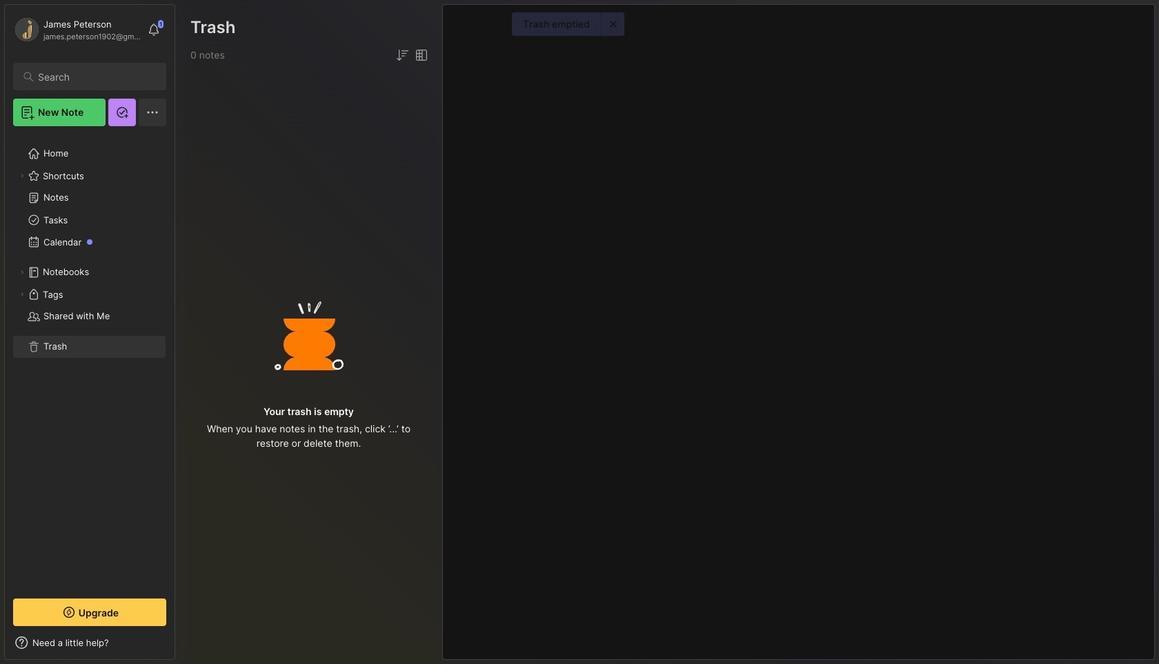 Task type: describe. For each thing, give the bounding box(es) containing it.
none search field inside main element
[[38, 68, 154, 85]]

Account field
[[13, 16, 141, 43]]

tree inside main element
[[5, 135, 175, 587]]

Sort options field
[[394, 47, 411, 64]]

click to collapse image
[[174, 639, 185, 656]]

main element
[[0, 0, 180, 665]]



Task type: locate. For each thing, give the bounding box(es) containing it.
expand notebooks image
[[18, 269, 26, 277]]

alert
[[512, 12, 625, 36]]

None search field
[[38, 68, 154, 85]]

tree
[[5, 135, 175, 587]]

Search text field
[[38, 70, 154, 84]]

note window element
[[443, 4, 1156, 661]]

expand tags image
[[18, 291, 26, 299]]

WHAT'S NEW field
[[5, 632, 175, 654]]

View options field
[[411, 47, 430, 64]]



Task type: vqa. For each thing, say whether or not it's contained in the screenshot.
EXPAND TAGS "image"
yes



